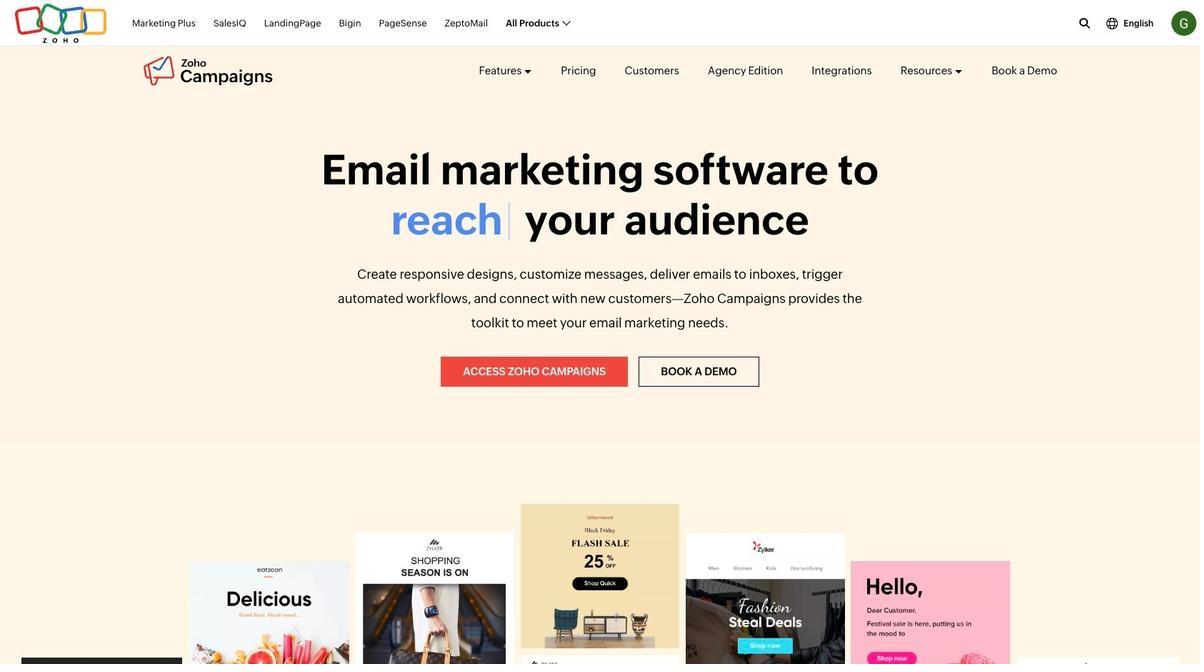 Task type: vqa. For each thing, say whether or not it's contained in the screenshot.
Post-purchase email template image
yes



Task type: locate. For each thing, give the bounding box(es) containing it.
ecommerce email template image
[[354, 530, 516, 664]]

food and beverage email template image
[[850, 558, 1012, 664]]

birthday email template image
[[21, 655, 184, 664]]

offer promotion email template image
[[685, 530, 847, 664]]



Task type: describe. For each thing, give the bounding box(es) containing it.
gary orlando image
[[1172, 11, 1197, 36]]

restaurant email template image
[[189, 558, 351, 664]]

survey email template image
[[1017, 655, 1179, 664]]

zoho campaigns logo image
[[143, 55, 274, 86]]

black friday email template image
[[519, 501, 681, 653]]

post-purchase email template image
[[519, 653, 681, 664]]



